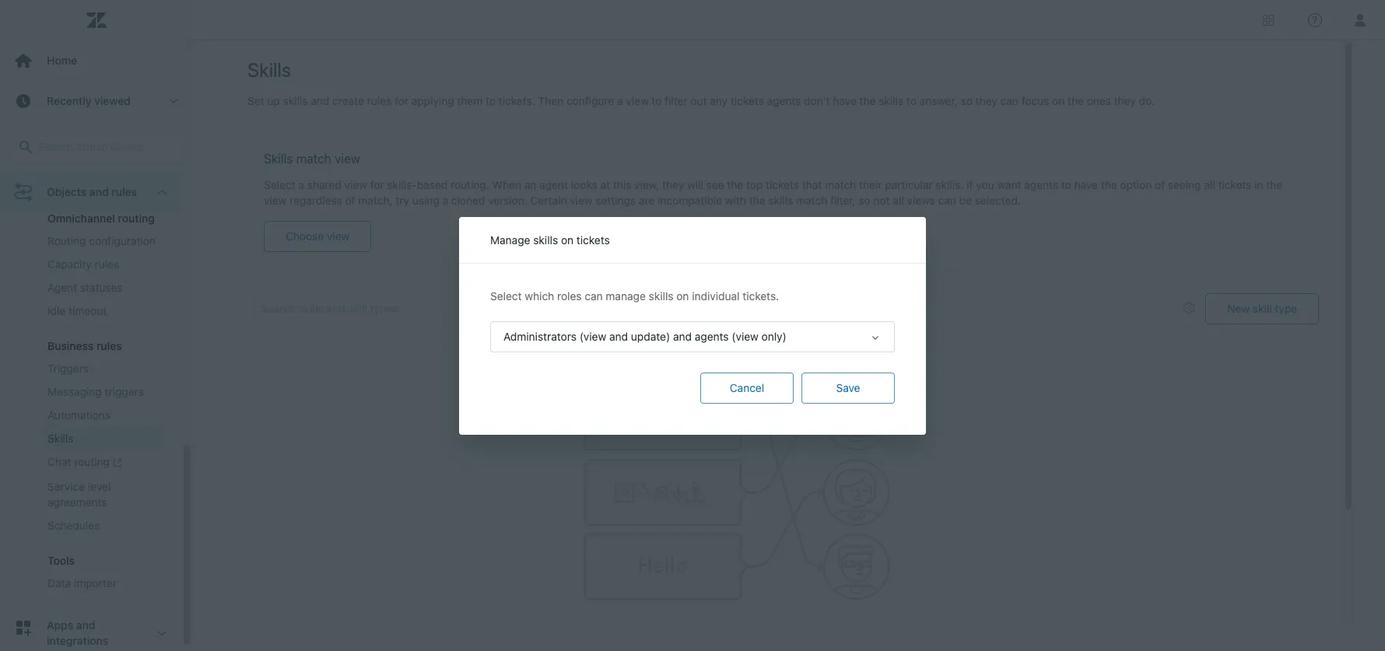 Task type: locate. For each thing, give the bounding box(es) containing it.
capacity
[[47, 258, 92, 271]]

rules for business rules
[[96, 340, 122, 353]]

triggers
[[105, 385, 144, 399]]

business
[[47, 340, 94, 353]]

rules right and
[[111, 185, 137, 198]]

rules for capacity rules
[[95, 258, 119, 271]]

automations
[[47, 409, 111, 422]]

omnichannel routing element
[[47, 212, 155, 225]]

skills
[[47, 432, 74, 445]]

rules inside 'dropdown button'
[[111, 185, 137, 198]]

0 vertical spatial rules
[[111, 185, 137, 198]]

tree item
[[0, 0, 181, 608]]

routing for omnichannel routing
[[118, 212, 155, 225]]

routing for chat routing
[[74, 456, 110, 469]]

automations element
[[47, 408, 111, 424]]

objects up omnichannel
[[47, 185, 87, 198]]

rules up triggers link
[[96, 340, 122, 353]]

objects
[[47, 177, 86, 190], [47, 185, 87, 198]]

capacity rules link
[[41, 253, 165, 277]]

data importer link
[[41, 572, 165, 595]]

objects and rules button
[[0, 172, 181, 212]]

chat routing element
[[47, 455, 122, 471]]

business rules
[[47, 340, 122, 353]]

triggers element
[[47, 361, 89, 377]]

idle timeout link
[[41, 300, 165, 323]]

triggers
[[47, 362, 89, 375]]

routing configuration link
[[41, 230, 165, 253]]

omnichannel
[[47, 212, 115, 225]]

1 vertical spatial routing
[[74, 456, 110, 469]]

0 vertical spatial routing
[[118, 212, 155, 225]]

routing up configuration
[[118, 212, 155, 225]]

messaging
[[47, 385, 102, 399]]

schedules element
[[47, 518, 100, 534]]

tree item containing objects
[[0, 0, 181, 608]]

routing up level
[[74, 456, 110, 469]]

agent
[[47, 281, 77, 294]]

statuses
[[80, 281, 123, 294]]

schedules
[[47, 519, 100, 532]]

messaging triggers link
[[41, 381, 165, 404]]

none search field inside primary element
[[2, 132, 191, 163]]

capacity rules
[[47, 258, 119, 271]]

objects inside "link"
[[47, 177, 86, 190]]

objects and rules
[[47, 185, 137, 198]]

routing
[[118, 212, 155, 225], [74, 456, 110, 469]]

rules
[[111, 185, 137, 198], [95, 258, 119, 271], [96, 340, 122, 353]]

automations link
[[41, 404, 165, 428]]

2 vertical spatial rules
[[96, 340, 122, 353]]

None search field
[[2, 132, 191, 163]]

0 horizontal spatial routing
[[74, 456, 110, 469]]

1 horizontal spatial routing
[[118, 212, 155, 225]]

1 vertical spatial rules
[[95, 258, 119, 271]]

service level agreements link
[[41, 475, 165, 514]]

objects inside 'dropdown button'
[[47, 185, 87, 198]]

chat routing link
[[41, 451, 165, 475]]

configuration
[[89, 234, 156, 248]]

service level agreements element
[[47, 479, 159, 510]]

data importer element
[[47, 576, 117, 591]]

objects left and
[[47, 177, 86, 190]]

objects and rules group
[[0, 0, 181, 608]]

objects for objects
[[47, 177, 86, 190]]

primary element
[[0, 0, 193, 651]]

messaging triggers element
[[47, 385, 144, 400]]

rules down routing configuration link
[[95, 258, 119, 271]]

importer
[[74, 576, 117, 590]]

help image
[[1308, 13, 1322, 27]]



Task type: describe. For each thing, give the bounding box(es) containing it.
skills link
[[41, 428, 165, 451]]

zendesk products image
[[1263, 14, 1274, 25]]

agreements
[[47, 495, 107, 509]]

business rules element
[[47, 340, 122, 353]]

messaging triggers
[[47, 385, 144, 399]]

tree item inside primary element
[[0, 0, 181, 608]]

data importer
[[47, 576, 117, 590]]

level
[[88, 480, 111, 493]]

routing configuration element
[[47, 234, 156, 249]]

Search Admin Center field
[[38, 140, 173, 154]]

objects element
[[47, 176, 86, 192]]

service
[[47, 480, 85, 493]]

chat
[[47, 456, 71, 469]]

schedules link
[[41, 514, 165, 537]]

triggers link
[[41, 357, 165, 381]]

idle timeout
[[47, 305, 107, 318]]

idle
[[47, 305, 66, 318]]

agent statuses link
[[41, 277, 165, 300]]

routing
[[47, 234, 86, 248]]

routing configuration
[[47, 234, 156, 248]]

agent statuses element
[[47, 280, 123, 296]]

tools
[[47, 554, 75, 567]]

data
[[47, 576, 71, 590]]

capacity rules element
[[47, 257, 119, 273]]

omnichannel routing
[[47, 212, 155, 225]]

objects for objects and rules
[[47, 185, 87, 198]]

and
[[89, 185, 109, 198]]

chat routing
[[47, 456, 110, 469]]

objects link
[[41, 172, 165, 196]]

tools element
[[47, 554, 75, 567]]

agent statuses
[[47, 281, 123, 294]]

service level agreements
[[47, 480, 111, 509]]

skills element
[[47, 431, 74, 447]]

idle timeout element
[[47, 304, 107, 319]]

timeout
[[69, 305, 107, 318]]



Task type: vqa. For each thing, say whether or not it's contained in the screenshot.
search box within the primary element
yes



